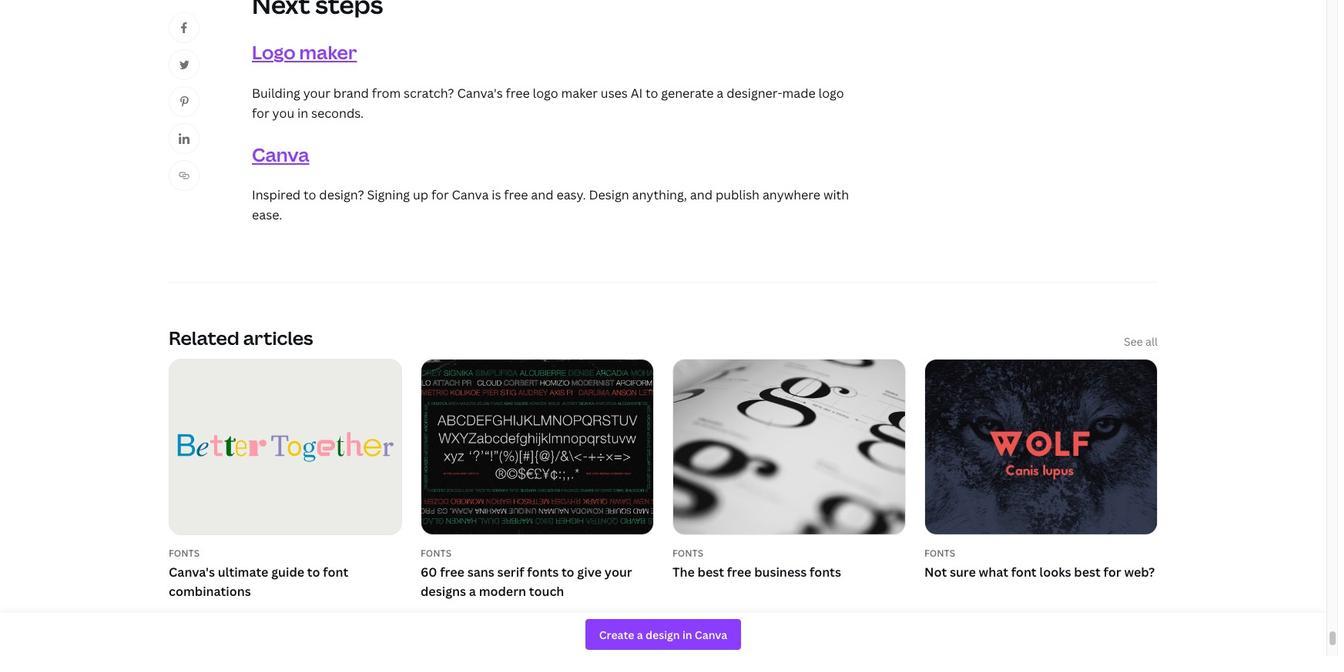 Task type: locate. For each thing, give the bounding box(es) containing it.
and
[[531, 187, 554, 204], [690, 187, 713, 204]]

logo maker
[[252, 40, 357, 65]]

1 horizontal spatial logo
[[819, 85, 844, 102]]

canva's up combinations
[[169, 564, 215, 581]]

fonts up 60
[[421, 547, 452, 560]]

1 fonts from the left
[[169, 547, 200, 560]]

a down sans
[[469, 583, 476, 600]]

up
[[413, 187, 428, 204]]

0 horizontal spatial a
[[469, 583, 476, 600]]

building your brand from scratch? canva's free logo maker uses ai to generate a designer-made logo for you in seconds.
[[252, 85, 844, 122]]

free inside fonts 60 free sans serif fonts to give your designs a modern touch
[[440, 564, 465, 581]]

designs
[[421, 583, 466, 600]]

serif
[[497, 564, 524, 581]]

business
[[754, 564, 807, 581]]

1 horizontal spatial and
[[690, 187, 713, 204]]

1 horizontal spatial canva
[[452, 187, 489, 204]]

fonts up not
[[925, 547, 955, 560]]

best inside fonts the best free business fonts
[[698, 564, 724, 581]]

best right the
[[698, 564, 724, 581]]

0 horizontal spatial fonts
[[527, 564, 559, 581]]

canva down you
[[252, 141, 309, 167]]

0 horizontal spatial and
[[531, 187, 554, 204]]

maker up brand
[[299, 40, 357, 65]]

2 fonts from the left
[[421, 547, 452, 560]]

fonts link up the best free business fonts link
[[673, 547, 906, 560]]

your inside fonts 60 free sans serif fonts to give your designs a modern touch
[[605, 564, 632, 581]]

2 logo from the left
[[819, 85, 844, 102]]

modern
[[479, 583, 526, 600]]

logo right "made"
[[819, 85, 844, 102]]

fonts inside fonts the best free business fonts
[[673, 547, 703, 560]]

combinations
[[169, 583, 251, 600]]

2 font from the left
[[1011, 564, 1037, 581]]

a
[[717, 85, 724, 102], [469, 583, 476, 600]]

touch
[[529, 583, 564, 600]]

1 horizontal spatial a
[[717, 85, 724, 102]]

is
[[492, 187, 501, 204]]

0 vertical spatial canva's
[[457, 85, 503, 102]]

your
[[303, 85, 331, 102], [605, 564, 632, 581]]

screen shot 2016 02 15 at 10.04.36 am image
[[925, 360, 1157, 535]]

0 horizontal spatial your
[[303, 85, 331, 102]]

canva inside the inspired to design? signing up for canva is free and easy. design anything, and publish anywhere with ease.
[[452, 187, 489, 204]]

fonts up the
[[673, 547, 703, 560]]

fonts right 'business'
[[810, 564, 841, 581]]

canva left "is"
[[452, 187, 489, 204]]

the best free business fonts link
[[673, 563, 906, 583]]

fonts inside fonts 60 free sans serif fonts to give your designs a modern touch
[[527, 564, 559, 581]]

font right guide
[[323, 564, 348, 581]]

to
[[646, 85, 658, 102], [304, 187, 316, 204], [307, 564, 320, 581], [562, 564, 574, 581]]

to inside fonts canva's ultimate guide to font combinations
[[307, 564, 320, 581]]

for
[[252, 105, 269, 122], [431, 187, 449, 204], [1104, 564, 1121, 581]]

your right 'give'
[[605, 564, 632, 581]]

1 horizontal spatial font
[[1011, 564, 1037, 581]]

fonts link up guide
[[169, 547, 402, 560]]

for right up
[[431, 187, 449, 204]]

sans
[[467, 564, 494, 581]]

0 horizontal spatial canva's
[[169, 564, 215, 581]]

fonts for 60
[[421, 547, 452, 560]]

maker
[[299, 40, 357, 65], [561, 85, 598, 102]]

fonts link
[[169, 547, 402, 560], [421, 547, 654, 560], [673, 547, 906, 560], [925, 547, 1158, 560]]

0 vertical spatial your
[[303, 85, 331, 102]]

0 vertical spatial for
[[252, 105, 269, 122]]

fonts
[[169, 547, 200, 560], [421, 547, 452, 560], [673, 547, 703, 560], [925, 547, 955, 560]]

1 font from the left
[[323, 564, 348, 581]]

0 horizontal spatial best
[[698, 564, 724, 581]]

for left you
[[252, 105, 269, 122]]

fonts link up not sure what font looks best for web? link
[[925, 547, 1158, 560]]

to right guide
[[307, 564, 320, 581]]

1 vertical spatial canva's
[[169, 564, 215, 581]]

0 vertical spatial maker
[[299, 40, 357, 65]]

font
[[323, 564, 348, 581], [1011, 564, 1037, 581]]

fonts inside fonts the best free business fonts
[[810, 564, 841, 581]]

for inside fonts not sure what font looks best for web?
[[1104, 564, 1121, 581]]

1 fonts from the left
[[527, 564, 559, 581]]

canva's inside fonts canva's ultimate guide to font combinations
[[169, 564, 215, 581]]

what
[[979, 564, 1008, 581]]

0 horizontal spatial font
[[323, 564, 348, 581]]

2 best from the left
[[1074, 564, 1101, 581]]

fonts inside fonts canva's ultimate guide to font combinations
[[169, 547, 200, 560]]

1 horizontal spatial your
[[605, 564, 632, 581]]

the
[[673, 564, 695, 581]]

ease.
[[252, 207, 282, 223]]

canva link
[[252, 141, 309, 167]]

for left web?
[[1104, 564, 1121, 581]]

your up in
[[303, 85, 331, 102]]

in
[[297, 105, 308, 122]]

3 fonts from the left
[[673, 547, 703, 560]]

2 horizontal spatial for
[[1104, 564, 1121, 581]]

fonts the best free business fonts
[[673, 547, 841, 581]]

best right looks
[[1074, 564, 1101, 581]]

logo left uses
[[533, 85, 558, 102]]

give
[[577, 564, 602, 581]]

seconds.
[[311, 105, 364, 122]]

4 fonts link from the left
[[925, 547, 1158, 560]]

publish
[[716, 187, 760, 204]]

logo
[[252, 40, 296, 65]]

see all
[[1124, 334, 1158, 349]]

3 fonts link from the left
[[673, 547, 906, 560]]

60 free sans serif fonts to give your designs a modern touch image
[[421, 360, 653, 535]]

fonts link for to
[[169, 547, 402, 560]]

uses
[[601, 85, 628, 102]]

1 best from the left
[[698, 564, 724, 581]]

maker left uses
[[561, 85, 598, 102]]

easy.
[[557, 187, 586, 204]]

your inside "building your brand from scratch? canva's free logo maker uses ai to generate a designer-made logo for you in seconds."
[[303, 85, 331, 102]]

2 vertical spatial for
[[1104, 564, 1121, 581]]

logo
[[533, 85, 558, 102], [819, 85, 844, 102]]

related
[[169, 325, 239, 350]]

fonts link up 60 free sans serif fonts to give your designs a modern touch link
[[421, 547, 654, 560]]

fonts inside fonts 60 free sans serif fonts to give your designs a modern touch
[[421, 547, 452, 560]]

0 horizontal spatial for
[[252, 105, 269, 122]]

1 horizontal spatial maker
[[561, 85, 598, 102]]

1 horizontal spatial fonts
[[810, 564, 841, 581]]

free inside "building your brand from scratch? canva's free logo maker uses ai to generate a designer-made logo for you in seconds."
[[506, 85, 530, 102]]

canva
[[252, 141, 309, 167], [452, 187, 489, 204]]

1 vertical spatial maker
[[561, 85, 598, 102]]

anything,
[[632, 187, 687, 204]]

0 vertical spatial a
[[717, 85, 724, 102]]

signing
[[367, 187, 410, 204]]

a right generate at the top
[[717, 85, 724, 102]]

design?
[[319, 187, 364, 204]]

1 vertical spatial canva
[[452, 187, 489, 204]]

free inside fonts the best free business fonts
[[727, 564, 752, 581]]

guide
[[271, 564, 304, 581]]

fonts inside fonts not sure what font looks best for web?
[[925, 547, 955, 560]]

to left 'give'
[[562, 564, 574, 581]]

1 vertical spatial for
[[431, 187, 449, 204]]

2 fonts link from the left
[[421, 547, 654, 560]]

1 fonts link from the left
[[169, 547, 402, 560]]

looks
[[1040, 564, 1071, 581]]

fonts up combinations
[[169, 547, 200, 560]]

1 horizontal spatial for
[[431, 187, 449, 204]]

4 fonts from the left
[[925, 547, 955, 560]]

1 horizontal spatial best
[[1074, 564, 1101, 581]]

with
[[824, 187, 849, 204]]

and left easy.
[[531, 187, 554, 204]]

1 logo from the left
[[533, 85, 558, 102]]

free inside the inspired to design? signing up for canva is free and easy. design anything, and publish anywhere with ease.
[[504, 187, 528, 204]]

building
[[252, 85, 300, 102]]

font right what
[[1011, 564, 1037, 581]]

2 fonts from the left
[[810, 564, 841, 581]]

and left "publish"
[[690, 187, 713, 204]]

articles
[[243, 325, 313, 350]]

to inside the inspired to design? signing up for canva is free and easy. design anything, and publish anywhere with ease.
[[304, 187, 316, 204]]

canva's right scratch?
[[457, 85, 503, 102]]

1 vertical spatial your
[[605, 564, 632, 581]]

canva's
[[457, 85, 503, 102], [169, 564, 215, 581]]

to right ai
[[646, 85, 658, 102]]

to left "design?"
[[304, 187, 316, 204]]

1 vertical spatial a
[[469, 583, 476, 600]]

1 horizontal spatial canva's
[[457, 85, 503, 102]]

maker inside "building your brand from scratch? canva's free logo maker uses ai to generate a designer-made logo for you in seconds."
[[561, 85, 598, 102]]

fonts up touch
[[527, 564, 559, 581]]

0 horizontal spatial logo
[[533, 85, 558, 102]]

fonts
[[527, 564, 559, 581], [810, 564, 841, 581]]

free
[[506, 85, 530, 102], [504, 187, 528, 204], [440, 564, 465, 581], [727, 564, 752, 581]]

0 horizontal spatial canva
[[252, 141, 309, 167]]

best
[[698, 564, 724, 581], [1074, 564, 1101, 581]]

0 horizontal spatial maker
[[299, 40, 357, 65]]



Task type: describe. For each thing, give the bounding box(es) containing it.
generate
[[661, 85, 714, 102]]

fonts for not
[[925, 547, 955, 560]]

60
[[421, 564, 437, 581]]

see all link
[[1124, 333, 1158, 350]]

see
[[1124, 334, 1143, 349]]

canva's ultimate guide to font pairing image
[[169, 360, 401, 535]]

not
[[925, 564, 947, 581]]

for inside the inspired to design? signing up for canva is free and easy. design anything, and publish anywhere with ease.
[[431, 187, 449, 204]]

fonts not sure what font looks best for web?
[[925, 547, 1155, 581]]

fonts for canva's
[[169, 547, 200, 560]]

related articles
[[169, 325, 313, 350]]

2 and from the left
[[690, 187, 713, 204]]

a inside fonts 60 free sans serif fonts to give your designs a modern touch
[[469, 583, 476, 600]]

sure
[[950, 564, 976, 581]]

a inside "building your brand from scratch? canva's free logo maker uses ai to generate a designer-made logo for you in seconds."
[[717, 85, 724, 102]]

inspired
[[252, 187, 301, 204]]

fonts link for business
[[673, 547, 906, 560]]

fonts 60 free sans serif fonts to give your designs a modern touch
[[421, 547, 632, 600]]

all
[[1146, 334, 1158, 349]]

ultimate
[[218, 564, 268, 581]]

best free business fonts image
[[673, 360, 905, 535]]

fonts for serif
[[527, 564, 559, 581]]

fonts for the
[[673, 547, 703, 560]]

design
[[589, 187, 629, 204]]

anywhere
[[763, 187, 821, 204]]

0 vertical spatial canva
[[252, 141, 309, 167]]

fonts for business
[[810, 564, 841, 581]]

not sure what font looks best for web? link
[[925, 563, 1158, 583]]

1 and from the left
[[531, 187, 554, 204]]

web?
[[1124, 564, 1155, 581]]

canva's ultimate guide to font combinations link
[[169, 563, 402, 602]]

fonts canva's ultimate guide to font combinations
[[169, 547, 348, 600]]

ai
[[631, 85, 643, 102]]

scratch?
[[404, 85, 454, 102]]

inspired to design? signing up for canva is free and easy. design anything, and publish anywhere with ease.
[[252, 187, 849, 223]]

from
[[372, 85, 401, 102]]

designer-
[[727, 85, 782, 102]]

60 free sans serif fonts to give your designs a modern touch link
[[421, 563, 654, 602]]

made
[[782, 85, 816, 102]]

best inside fonts not sure what font looks best for web?
[[1074, 564, 1101, 581]]

for inside "building your brand from scratch? canva's free logo maker uses ai to generate a designer-made logo for you in seconds."
[[252, 105, 269, 122]]

fonts link for serif
[[421, 547, 654, 560]]

to inside fonts 60 free sans serif fonts to give your designs a modern touch
[[562, 564, 574, 581]]

font inside fonts not sure what font looks best for web?
[[1011, 564, 1037, 581]]

logo maker link
[[252, 40, 357, 65]]

you
[[272, 105, 294, 122]]

brand
[[333, 85, 369, 102]]

canva's inside "building your brand from scratch? canva's free logo maker uses ai to generate a designer-made logo for you in seconds."
[[457, 85, 503, 102]]

to inside "building your brand from scratch? canva's free logo maker uses ai to generate a designer-made logo for you in seconds."
[[646, 85, 658, 102]]

fonts link for font
[[925, 547, 1158, 560]]

font inside fonts canva's ultimate guide to font combinations
[[323, 564, 348, 581]]



Task type: vqa. For each thing, say whether or not it's contained in the screenshot.
'free' in Building your brand from scratch? Canva's free logo maker uses AI to generate a designer-made logo for you in seconds.
yes



